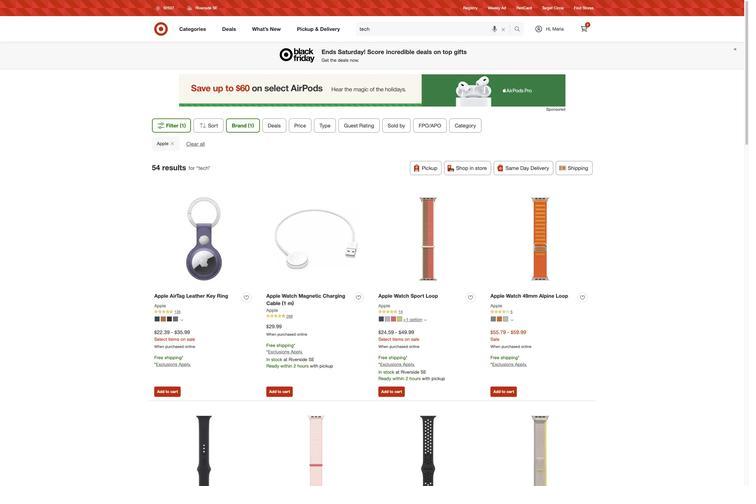 Task type: describe. For each thing, give the bounding box(es) containing it.
exclusions apply. link down $24.59 - $49.99 select items on sale when purchased online
[[380, 362, 415, 367]]

category button
[[449, 119, 481, 133]]

brand
[[232, 122, 247, 129]]

"tech"
[[196, 165, 210, 171]]

shipping for $55.79 - $59.99
[[501, 355, 518, 360]]

clear all button
[[186, 140, 205, 148]]

at for $24.59 - $49.99
[[396, 369, 399, 375]]

to for $55.79 - $59.99
[[502, 389, 506, 394]]

hours for $24.59 - $49.99
[[409, 376, 421, 381]]

top
[[443, 48, 452, 56]]

category
[[455, 122, 476, 129]]

type button
[[314, 119, 336, 133]]

baltic blue image
[[155, 317, 160, 322]]

exclusions apply. link down $22.39 - $35.99 select items on sale when purchased online
[[156, 362, 191, 367]]

hours for $29.99
[[297, 363, 309, 369]]

$22.39 - $35.99 select items on sale when purchased online
[[154, 329, 195, 349]]

green image
[[491, 317, 496, 322]]

$35.99
[[175, 329, 190, 336]]

- for $24.59
[[395, 329, 397, 336]]

same day delivery
[[506, 165, 549, 171]]

to for $24.59 - $49.99
[[390, 389, 393, 394]]

add for $29.99
[[269, 389, 277, 394]]

exclusions apply. link down $55.79 - $59.99 sale when purchased online
[[492, 362, 527, 367]]

cart for $29.99
[[282, 389, 290, 394]]

apple link for apple watch magnetic charging cable (1 m)
[[266, 307, 278, 314]]

sport
[[411, 293, 424, 299]]

delivery for pickup & delivery
[[320, 26, 340, 32]]

on for $49.99
[[405, 337, 410, 342]]

guest rating
[[344, 122, 374, 129]]

+1 option
[[403, 317, 422, 322]]

apple button
[[152, 137, 180, 151]]

shipping
[[568, 165, 588, 171]]

apply. for $29.99
[[291, 349, 303, 355]]

watch for 49mm
[[506, 293, 521, 299]]

apple up blue jay/abyss blue "image"
[[378, 303, 390, 309]]

1 horizontal spatial deals
[[416, 48, 432, 56]]

search button
[[512, 22, 527, 37]]

incredible
[[386, 48, 415, 56]]

ends saturday! score incredible deals on top gifts get the deals now.
[[322, 48, 467, 63]]

sort
[[208, 122, 218, 129]]

fpo/apo button
[[413, 119, 447, 133]]

circle
[[554, 6, 564, 10]]

pickup for pickup & delivery
[[297, 26, 314, 32]]

exclusions for $55.79 - $59.99
[[492, 362, 514, 367]]

free shipping * * exclusions apply. in stock at  riverside se ready within 2 hours with pickup for $29.99
[[266, 343, 333, 369]]

pickup button
[[410, 161, 442, 175]]

day
[[520, 165, 529, 171]]

deals button
[[262, 119, 286, 133]]

by
[[400, 122, 405, 129]]

92507 button
[[152, 2, 181, 14]]

with for $24.59 - $49.99
[[422, 376, 430, 381]]

leather
[[186, 293, 205, 299]]

get
[[322, 57, 329, 63]]

pickup for $29.99
[[320, 363, 333, 369]]

store
[[475, 165, 487, 171]]

shop in store
[[456, 165, 487, 171]]

online inside $24.59 - $49.99 select items on sale when purchased online
[[409, 344, 419, 349]]

pickup & delivery
[[297, 26, 340, 32]]

score
[[367, 48, 384, 56]]

oat milk/lemon zest image
[[397, 317, 402, 322]]

- for $22.39
[[171, 329, 173, 336]]

add for $24.59 - $49.99
[[381, 389, 389, 394]]

exclusions for $22.39 - $35.99
[[156, 362, 177, 367]]

apple up 'green' image
[[491, 303, 502, 309]]

filter
[[166, 122, 178, 129]]

shipping for $29.99
[[277, 343, 294, 348]]

add to cart for $24.59 - $49.99
[[381, 389, 402, 394]]

starlight image
[[503, 317, 508, 322]]

guest rating button
[[339, 119, 380, 133]]

ad
[[501, 6, 506, 10]]

se for apple watch magnetic charging cable (1 m)
[[309, 357, 314, 362]]

free for $22.39 - $35.99
[[154, 355, 163, 360]]

select for $24.59 - $49.99
[[378, 337, 391, 342]]

apple up baltic blue icon
[[154, 303, 166, 309]]

orange image
[[497, 317, 502, 322]]

what's
[[252, 26, 269, 32]]

&
[[315, 26, 319, 32]]

filter (1) button
[[152, 119, 191, 133]]

exclusions apply. link down $29.99 when purchased online
[[268, 349, 303, 355]]

select for $22.39 - $35.99
[[154, 337, 167, 342]]

free for $24.59 - $49.99
[[378, 355, 387, 360]]

all colors element for $35.99
[[180, 318, 183, 322]]

shipping for $22.39 - $35.99
[[164, 355, 182, 360]]

weekly ad link
[[488, 5, 506, 11]]

add to cart for $29.99
[[269, 389, 290, 394]]

ready for $29.99
[[266, 363, 279, 369]]

filter (1)
[[166, 122, 186, 129]]

weekly ad
[[488, 6, 506, 10]]

categories link
[[174, 22, 214, 36]]

registry link
[[463, 5, 478, 11]]

5
[[510, 310, 513, 314]]

free shipping * * exclusions apply. for $35.99
[[154, 355, 191, 367]]

what's new
[[252, 26, 281, 32]]

stock for $24.59 - $49.99
[[383, 369, 394, 375]]

search
[[512, 26, 527, 33]]

when inside $55.79 - $59.99 sale when purchased online
[[491, 344, 501, 349]]

online inside $22.39 - $35.99 select items on sale when purchased online
[[185, 344, 195, 349]]

2 for $29.99
[[294, 363, 296, 369]]

cable
[[266, 300, 280, 307]]

riverside se
[[195, 5, 217, 10]]

54
[[152, 163, 160, 172]]

online inside $55.79 - $59.99 sale when purchased online
[[521, 344, 531, 349]]

add for $22.39 - $35.99
[[157, 389, 165, 394]]

the
[[330, 57, 337, 63]]

all colors + 1 more colors element
[[424, 318, 427, 322]]

categories
[[179, 26, 206, 32]]

$55.79
[[491, 329, 506, 336]]

in for $29.99
[[266, 357, 270, 362]]

$24.59 - $49.99 select items on sale when purchased online
[[378, 329, 419, 349]]

purchased inside $55.79 - $59.99 sale when purchased online
[[502, 344, 520, 349]]

$24.59
[[378, 329, 394, 336]]

on for score
[[434, 48, 441, 56]]

shipping button
[[556, 161, 592, 175]]

find stores
[[574, 6, 594, 10]]

268 link
[[266, 314, 366, 319]]

results
[[162, 163, 186, 172]]

apple airtag leather key ring link
[[154, 292, 228, 300]]

apple airtag leather key ring
[[154, 293, 228, 299]]

clear
[[186, 141, 198, 147]]

2 for $24.59 - $49.99
[[406, 376, 408, 381]]

49mm
[[523, 293, 538, 299]]

3 link
[[577, 22, 591, 36]]

new
[[270, 26, 281, 32]]

same day delivery button
[[494, 161, 553, 175]]

(1) for brand (1)
[[248, 122, 254, 129]]

redcard
[[517, 6, 532, 10]]

92507
[[163, 5, 174, 10]]

type
[[320, 122, 331, 129]]

135
[[174, 310, 181, 314]]

target circle link
[[542, 5, 564, 11]]

wisteria image
[[173, 317, 178, 322]]

apply. for $22.39 - $35.99
[[179, 362, 191, 367]]

in
[[470, 165, 474, 171]]

at for $29.99
[[284, 357, 287, 362]]

stores
[[583, 6, 594, 10]]

saturday!
[[338, 48, 366, 56]]



Task type: vqa. For each thing, say whether or not it's contained in the screenshot.
best in description luxurious sleep is just a sheet set away! our color sense 1200-thread count cotton- rich sheet set is bound to give you the comfort that you always longed for. made using 55% cotton and 45% polyester, our sheets and pillowcases are outstandingly soft and cozy to wrap you in your dream cloud. also, complementing the colours, the sateen weave creates a lustrous sheen to elevate the look and feel of any modern decor. not only that, our sheets and pillowcases are standard 100 by oeko-tex® certified, ensuring optimum safety and reliability. they come in three sizes - full, queen, and king to best suit your need.
no



Task type: locate. For each thing, give the bounding box(es) containing it.
free down $24.59 - $49.99 select items on sale when purchased online
[[378, 355, 387, 360]]

apple watch 49mm alpine loop image
[[491, 189, 590, 289], [491, 189, 590, 289]]

free shipping * * exclusions apply. in stock at  riverside se ready within 2 hours with pickup down $24.59 - $49.99 select items on sale when purchased online
[[378, 355, 445, 381]]

apple watch magnetic charging cable (1 m)
[[266, 293, 345, 307]]

1 free shipping * * exclusions apply. from the left
[[154, 355, 191, 367]]

online down $35.99
[[185, 344, 195, 349]]

deals inside deals link
[[222, 26, 236, 32]]

0 horizontal spatial select
[[154, 337, 167, 342]]

4 add to cart from the left
[[493, 389, 514, 394]]

free
[[266, 343, 275, 348], [154, 355, 163, 360], [378, 355, 387, 360], [491, 355, 499, 360]]

1 sale from the left
[[187, 337, 195, 342]]

nectarine/peony image
[[391, 317, 396, 322]]

cart for $24.59 - $49.99
[[395, 389, 402, 394]]

2 sale from the left
[[411, 337, 419, 342]]

1 horizontal spatial stock
[[383, 369, 394, 375]]

loop
[[426, 293, 438, 299], [556, 293, 568, 299]]

3 add from the left
[[381, 389, 389, 394]]

3 add to cart button from the left
[[378, 387, 405, 397]]

apple watch 49mm alpine loop link
[[491, 292, 568, 300]]

deals inside deals button
[[268, 122, 281, 129]]

price
[[294, 122, 306, 129]]

exclusions for $24.59 - $49.99
[[380, 362, 402, 367]]

apple watch sport loop image
[[378, 189, 478, 289], [378, 189, 478, 289], [266, 408, 366, 486], [266, 408, 366, 486]]

on inside $22.39 - $35.99 select items on sale when purchased online
[[181, 337, 186, 342]]

1 to from the left
[[166, 389, 169, 394]]

target circle
[[542, 6, 564, 10]]

shipping down $22.39 - $35.99 select items on sale when purchased online
[[164, 355, 182, 360]]

2 horizontal spatial watch
[[506, 293, 521, 299]]

0 vertical spatial at
[[284, 357, 287, 362]]

1 horizontal spatial free shipping * * exclusions apply.
[[491, 355, 527, 367]]

when down the sale
[[491, 344, 501, 349]]

what's new link
[[247, 22, 289, 36]]

1 vertical spatial stock
[[383, 369, 394, 375]]

1 horizontal spatial se
[[309, 357, 314, 362]]

0 horizontal spatial free shipping * * exclusions apply.
[[154, 355, 191, 367]]

apple link for apple airtag leather key ring
[[154, 303, 166, 309]]

apple up orange icon
[[491, 293, 505, 299]]

1 vertical spatial delivery
[[531, 165, 549, 171]]

purchased down $29.99
[[277, 332, 296, 337]]

1 vertical spatial riverside
[[289, 357, 307, 362]]

- inside $22.39 - $35.99 select items on sale when purchased online
[[171, 329, 173, 336]]

add to cart for $55.79 - $59.99
[[493, 389, 514, 394]]

2 watch from the left
[[394, 293, 409, 299]]

sale for $24.59 - $49.99
[[411, 337, 419, 342]]

maria
[[552, 26, 564, 32]]

- for $55.79
[[507, 329, 509, 336]]

1 horizontal spatial on
[[405, 337, 410, 342]]

2 horizontal spatial se
[[421, 369, 426, 375]]

1 horizontal spatial (1)
[[248, 122, 254, 129]]

riverside inside dropdown button
[[195, 5, 211, 10]]

apply. down $24.59 - $49.99 select items on sale when purchased online
[[403, 362, 415, 367]]

watch for sport
[[394, 293, 409, 299]]

0 horizontal spatial (1)
[[180, 122, 186, 129]]

items down $35.99
[[168, 337, 179, 342]]

exclusions apply. link
[[268, 349, 303, 355], [156, 362, 191, 367], [380, 362, 415, 367], [492, 362, 527, 367]]

fpo/apo
[[419, 122, 441, 129]]

1 horizontal spatial in
[[378, 369, 382, 375]]

apply. down $55.79 - $59.99 sale when purchased online
[[515, 362, 527, 367]]

0 horizontal spatial stock
[[271, 357, 282, 362]]

2 horizontal spatial riverside
[[401, 369, 419, 375]]

0 vertical spatial delivery
[[320, 26, 340, 32]]

on inside $24.59 - $49.99 select items on sale when purchased online
[[405, 337, 410, 342]]

1 horizontal spatial free shipping * * exclusions apply. in stock at  riverside se ready within 2 hours with pickup
[[378, 355, 445, 381]]

all colors image
[[180, 319, 183, 322]]

1 horizontal spatial sale
[[411, 337, 419, 342]]

deals right the
[[338, 57, 349, 63]]

on for $35.99
[[181, 337, 186, 342]]

deals for deals button
[[268, 122, 281, 129]]

apple watch 49mm trail loop image
[[491, 408, 590, 486], [491, 408, 590, 486]]

4 to from the left
[[502, 389, 506, 394]]

delivery right day
[[531, 165, 549, 171]]

deals left what's
[[222, 26, 236, 32]]

apple watch 49mm alpine loop
[[491, 293, 568, 299]]

apple link
[[154, 303, 166, 309], [378, 303, 390, 309], [491, 303, 502, 309], [266, 307, 278, 314]]

all colors + 1 more colors image
[[424, 319, 427, 322]]

apple link up baltic blue icon
[[154, 303, 166, 309]]

when
[[266, 332, 276, 337], [154, 344, 164, 349], [378, 344, 388, 349], [491, 344, 501, 349]]

1 select from the left
[[154, 337, 167, 342]]

1 vertical spatial 2
[[406, 376, 408, 381]]

0 horizontal spatial delivery
[[320, 26, 340, 32]]

airtag
[[170, 293, 185, 299]]

4 add from the left
[[493, 389, 501, 394]]

0 horizontal spatial ready
[[266, 363, 279, 369]]

deals for deals link
[[222, 26, 236, 32]]

deals left top
[[416, 48, 432, 56]]

add
[[157, 389, 165, 394], [269, 389, 277, 394], [381, 389, 389, 394], [493, 389, 501, 394]]

apply. for $24.59 - $49.99
[[403, 362, 415, 367]]

2 free shipping * * exclusions apply. from the left
[[491, 355, 527, 367]]

on down $35.99
[[181, 337, 186, 342]]

2 add from the left
[[269, 389, 277, 394]]

3 watch from the left
[[506, 293, 521, 299]]

add to cart button for $22.39 - $35.99
[[154, 387, 181, 397]]

apple inside apple button
[[157, 141, 168, 146]]

What can we help you find? suggestions appear below search field
[[356, 22, 516, 36]]

1 horizontal spatial -
[[395, 329, 397, 336]]

stock
[[271, 357, 282, 362], [383, 369, 394, 375]]

delivery inside button
[[531, 165, 549, 171]]

0 horizontal spatial se
[[213, 5, 217, 10]]

14 link
[[378, 309, 478, 315]]

shipping for $24.59 - $49.99
[[389, 355, 406, 360]]

add for $55.79 - $59.99
[[493, 389, 501, 394]]

2 all colors element from the left
[[510, 318, 513, 322]]

guest
[[344, 122, 358, 129]]

items
[[168, 337, 179, 342], [392, 337, 403, 342]]

ready
[[266, 363, 279, 369], [378, 376, 391, 381]]

1 vertical spatial pickup
[[432, 376, 445, 381]]

0 horizontal spatial sale
[[187, 337, 195, 342]]

apple link down 'cable'
[[266, 307, 278, 314]]

1 horizontal spatial delivery
[[531, 165, 549, 171]]

lavender gray/light lilac image
[[385, 317, 390, 322]]

apple watch sport loop
[[378, 293, 438, 299]]

apple down 'cable'
[[266, 308, 278, 313]]

when inside $22.39 - $35.99 select items on sale when purchased online
[[154, 344, 164, 349]]

1 horizontal spatial hours
[[409, 376, 421, 381]]

$29.99 when purchased online
[[266, 323, 307, 337]]

sold
[[388, 122, 398, 129]]

2 horizontal spatial on
[[434, 48, 441, 56]]

loop right 'sport'
[[426, 293, 438, 299]]

3
[[587, 23, 589, 27]]

1 vertical spatial in
[[378, 369, 382, 375]]

0 vertical spatial pickup
[[320, 363, 333, 369]]

items down $49.99
[[392, 337, 403, 342]]

loop inside apple watch sport loop link
[[426, 293, 438, 299]]

items for $49.99
[[392, 337, 403, 342]]

watch for magnetic
[[282, 293, 297, 299]]

in for $24.59 - $49.99
[[378, 369, 382, 375]]

1 vertical spatial with
[[422, 376, 430, 381]]

watch inside 'link'
[[506, 293, 521, 299]]

1 loop from the left
[[426, 293, 438, 299]]

sale
[[491, 337, 499, 342]]

1 all colors element from the left
[[180, 318, 183, 322]]

2 to from the left
[[278, 389, 281, 394]]

1 horizontal spatial pickup
[[432, 376, 445, 381]]

all colors element right the starlight image at the bottom right of page
[[510, 318, 513, 322]]

0 vertical spatial deals
[[416, 48, 432, 56]]

0 vertical spatial with
[[310, 363, 318, 369]]

within for $24.59 - $49.99
[[393, 376, 404, 381]]

all colors image
[[510, 319, 513, 322]]

to
[[166, 389, 169, 394], [278, 389, 281, 394], [390, 389, 393, 394], [502, 389, 506, 394]]

2 add to cart from the left
[[269, 389, 290, 394]]

0 vertical spatial within
[[280, 363, 292, 369]]

add to cart for $22.39 - $35.99
[[157, 389, 178, 394]]

pickup for pickup
[[422, 165, 437, 171]]

exclusions down $24.59 - $49.99 select items on sale when purchased online
[[380, 362, 402, 367]]

2 cart from the left
[[282, 389, 290, 394]]

for
[[189, 165, 195, 171]]

apple inside apple watch magnetic charging cable (1 m)
[[266, 293, 280, 299]]

1 add to cart from the left
[[157, 389, 178, 394]]

when down $24.59 at the right
[[378, 344, 388, 349]]

0 vertical spatial stock
[[271, 357, 282, 362]]

with for $29.99
[[310, 363, 318, 369]]

on
[[434, 48, 441, 56], [181, 337, 186, 342], [405, 337, 410, 342]]

0 horizontal spatial items
[[168, 337, 179, 342]]

advertisement region
[[179, 74, 565, 107]]

loop inside apple watch 49mm alpine loop 'link'
[[556, 293, 568, 299]]

1 watch from the left
[[282, 293, 297, 299]]

3 add to cart from the left
[[381, 389, 402, 394]]

apple inside apple watch sport loop link
[[378, 293, 393, 299]]

on inside ends saturday! score incredible deals on top gifts get the deals now.
[[434, 48, 441, 56]]

1 horizontal spatial all colors element
[[510, 318, 513, 322]]

add to cart button for $24.59 - $49.99
[[378, 387, 405, 397]]

2 add to cart button from the left
[[266, 387, 293, 397]]

items inside $22.39 - $35.99 select items on sale when purchased online
[[168, 337, 179, 342]]

free shipping * * exclusions apply. down $22.39 - $35.99 select items on sale when purchased online
[[154, 355, 191, 367]]

3 cart from the left
[[395, 389, 402, 394]]

apple link for apple watch 49mm alpine loop
[[491, 303, 502, 309]]

sponsored
[[546, 107, 565, 112]]

1 horizontal spatial riverside
[[289, 357, 307, 362]]

riverside
[[195, 5, 211, 10], [289, 357, 307, 362], [401, 369, 419, 375]]

(1)
[[180, 122, 186, 129], [248, 122, 254, 129]]

1 horizontal spatial deals
[[268, 122, 281, 129]]

hi, maria
[[546, 26, 564, 32]]

se for apple watch sport loop
[[421, 369, 426, 375]]

$59.99
[[511, 329, 526, 336]]

sale inside $22.39 - $35.99 select items on sale when purchased online
[[187, 337, 195, 342]]

online inside $29.99 when purchased online
[[297, 332, 307, 337]]

(1
[[282, 300, 286, 307]]

0 horizontal spatial riverside
[[195, 5, 211, 10]]

1 horizontal spatial with
[[422, 376, 430, 381]]

1 cart from the left
[[170, 389, 178, 394]]

apple watch magnetic charging cable (1 m) image
[[266, 189, 366, 289], [266, 189, 366, 289]]

2 vertical spatial se
[[421, 369, 426, 375]]

free shipping * * exclusions apply. down $55.79 - $59.99 sale when purchased online
[[491, 355, 527, 367]]

apply. down $22.39 - $35.99 select items on sale when purchased online
[[179, 362, 191, 367]]

delivery right &
[[320, 26, 340, 32]]

0 horizontal spatial deals
[[222, 26, 236, 32]]

1 add to cart button from the left
[[154, 387, 181, 397]]

select down $22.39 in the bottom of the page
[[154, 337, 167, 342]]

hi,
[[546, 26, 551, 32]]

+1 option button
[[376, 315, 430, 325]]

14
[[398, 310, 403, 314]]

ready for $24.59 - $49.99
[[378, 376, 391, 381]]

3 - from the left
[[507, 329, 509, 336]]

1 horizontal spatial loop
[[556, 293, 568, 299]]

apple watch sport band image
[[154, 408, 254, 486], [154, 408, 254, 486]]

(1) right brand
[[248, 122, 254, 129]]

0 vertical spatial hours
[[297, 363, 309, 369]]

apple
[[157, 141, 168, 146], [154, 293, 168, 299], [266, 293, 280, 299], [378, 293, 393, 299], [491, 293, 505, 299], [154, 303, 166, 309], [378, 303, 390, 309], [491, 303, 502, 309], [266, 308, 278, 313]]

0 horizontal spatial with
[[310, 363, 318, 369]]

rating
[[359, 122, 374, 129]]

exclusions down the sale
[[492, 362, 514, 367]]

apply. down $29.99 when purchased online
[[291, 349, 303, 355]]

purchased
[[277, 332, 296, 337], [165, 344, 184, 349], [390, 344, 408, 349], [502, 344, 520, 349]]

brand (1)
[[232, 122, 254, 129]]

exclusions down $22.39 - $35.99 select items on sale when purchased online
[[156, 362, 177, 367]]

2 items from the left
[[392, 337, 403, 342]]

1 horizontal spatial watch
[[394, 293, 409, 299]]

0 horizontal spatial free shipping * * exclusions apply. in stock at  riverside se ready within 2 hours with pickup
[[266, 343, 333, 369]]

free down $22.39 - $35.99 select items on sale when purchased online
[[154, 355, 163, 360]]

find
[[574, 6, 582, 10]]

1 vertical spatial deals
[[268, 122, 281, 129]]

0 horizontal spatial loop
[[426, 293, 438, 299]]

midnight image
[[167, 317, 172, 322]]

apple up lavender gray/light lilac icon
[[378, 293, 393, 299]]

1 vertical spatial within
[[393, 376, 404, 381]]

135 link
[[154, 309, 254, 315]]

select inside $24.59 - $49.99 select items on sale when purchased online
[[378, 337, 391, 342]]

charging
[[323, 293, 345, 299]]

1 vertical spatial at
[[396, 369, 399, 375]]

1 horizontal spatial at
[[396, 369, 399, 375]]

online down $59.99
[[521, 344, 531, 349]]

1 vertical spatial pickup
[[422, 165, 437, 171]]

cart for $55.79 - $59.99
[[507, 389, 514, 394]]

1 vertical spatial hours
[[409, 376, 421, 381]]

purchased down $49.99
[[390, 344, 408, 349]]

cart
[[170, 389, 178, 394], [282, 389, 290, 394], [395, 389, 402, 394], [507, 389, 514, 394]]

sold by button
[[382, 119, 411, 133]]

within
[[280, 363, 292, 369], [393, 376, 404, 381]]

268
[[286, 314, 293, 319]]

purchased inside $22.39 - $35.99 select items on sale when purchased online
[[165, 344, 184, 349]]

se inside dropdown button
[[213, 5, 217, 10]]

online down $49.99
[[409, 344, 419, 349]]

0 horizontal spatial -
[[171, 329, 173, 336]]

pickup for $24.59 - $49.99
[[432, 376, 445, 381]]

1 items from the left
[[168, 337, 179, 342]]

exclusions down $29.99 when purchased online
[[268, 349, 289, 355]]

0 horizontal spatial watch
[[282, 293, 297, 299]]

shop
[[456, 165, 468, 171]]

apple link for apple watch sport loop
[[378, 303, 390, 309]]

0 vertical spatial in
[[266, 357, 270, 362]]

apple up 'cable'
[[266, 293, 280, 299]]

$49.99
[[399, 329, 414, 336]]

pickup & delivery link
[[292, 22, 348, 36]]

0 horizontal spatial deals
[[338, 57, 349, 63]]

purchased down $59.99
[[502, 344, 520, 349]]

purchased inside $29.99 when purchased online
[[277, 332, 296, 337]]

4 add to cart button from the left
[[491, 387, 517, 397]]

items for $35.99
[[168, 337, 179, 342]]

sale down $35.99
[[187, 337, 195, 342]]

0 vertical spatial se
[[213, 5, 217, 10]]

2 vertical spatial riverside
[[401, 369, 419, 375]]

4 cart from the left
[[507, 389, 514, 394]]

2 - from the left
[[395, 329, 397, 336]]

on down $49.99
[[405, 337, 410, 342]]

deals left price button
[[268, 122, 281, 129]]

0 vertical spatial deals
[[222, 26, 236, 32]]

free for $29.99
[[266, 343, 275, 348]]

1 vertical spatial deals
[[338, 57, 349, 63]]

1 horizontal spatial 2
[[406, 376, 408, 381]]

1 horizontal spatial select
[[378, 337, 391, 342]]

apple watch sport loop link
[[378, 292, 438, 300]]

clear all
[[186, 141, 205, 147]]

2 horizontal spatial -
[[507, 329, 509, 336]]

free shipping * * exclusions apply. for $59.99
[[491, 355, 527, 367]]

apply. for $55.79 - $59.99
[[515, 362, 527, 367]]

add to cart
[[157, 389, 178, 394], [269, 389, 290, 394], [381, 389, 402, 394], [493, 389, 514, 394]]

loop right the alpine
[[556, 293, 568, 299]]

apple link up 'green' image
[[491, 303, 502, 309]]

- right $24.59 at the right
[[395, 329, 397, 336]]

shipping down $24.59 - $49.99 select items on sale when purchased online
[[389, 355, 406, 360]]

watch inside apple watch magnetic charging cable (1 m)
[[282, 293, 297, 299]]

within for $29.99
[[280, 363, 292, 369]]

0 horizontal spatial pickup
[[320, 363, 333, 369]]

sold by
[[388, 122, 405, 129]]

with
[[310, 363, 318, 369], [422, 376, 430, 381]]

apple inside apple watch 49mm alpine loop 'link'
[[491, 293, 505, 299]]

on left top
[[434, 48, 441, 56]]

0 horizontal spatial all colors element
[[180, 318, 183, 322]]

54 results for "tech"
[[152, 163, 210, 172]]

0 horizontal spatial pickup
[[297, 26, 314, 32]]

pickup inside button
[[422, 165, 437, 171]]

all colors element for $59.99
[[510, 318, 513, 322]]

1 vertical spatial se
[[309, 357, 314, 362]]

alpine
[[539, 293, 554, 299]]

3 to from the left
[[390, 389, 393, 394]]

sale down $49.99
[[411, 337, 419, 342]]

apple watch magnetic charging cable (1 m) link
[[266, 292, 351, 307]]

add to cart button for $29.99
[[266, 387, 293, 397]]

when down $22.39 in the bottom of the page
[[154, 344, 164, 349]]

delivery
[[320, 26, 340, 32], [531, 165, 549, 171]]

select inside $22.39 - $35.99 select items on sale when purchased online
[[154, 337, 167, 342]]

stock for $29.99
[[271, 357, 282, 362]]

all colors element
[[180, 318, 183, 322], [510, 318, 513, 322]]

1 horizontal spatial items
[[392, 337, 403, 342]]

0 horizontal spatial at
[[284, 357, 287, 362]]

select down $24.59 at the right
[[378, 337, 391, 342]]

apple airtag leather key ring image
[[154, 189, 254, 289], [154, 189, 254, 289]]

when inside $24.59 - $49.99 select items on sale when purchased online
[[378, 344, 388, 349]]

(1) inside 'button'
[[180, 122, 186, 129]]

sale for $22.39 - $35.99
[[187, 337, 195, 342]]

cart for $22.39 - $35.99
[[170, 389, 178, 394]]

1 horizontal spatial pickup
[[422, 165, 437, 171]]

when down $29.99
[[266, 332, 276, 337]]

apple left the airtag
[[154, 293, 168, 299]]

apple link up blue jay/abyss blue "image"
[[378, 303, 390, 309]]

2
[[294, 363, 296, 369], [406, 376, 408, 381]]

2 loop from the left
[[556, 293, 568, 299]]

1 add from the left
[[157, 389, 165, 394]]

add to cart button
[[154, 387, 181, 397], [266, 387, 293, 397], [378, 387, 405, 397], [491, 387, 517, 397]]

(1) right the 'filter'
[[180, 122, 186, 129]]

riverside for apple watch magnetic charging cable (1 m)
[[289, 357, 307, 362]]

exclusions for $29.99
[[268, 349, 289, 355]]

free down the sale
[[491, 355, 499, 360]]

apple inside apple airtag leather key ring link
[[154, 293, 168, 299]]

purchased down $35.99
[[165, 344, 184, 349]]

0 horizontal spatial within
[[280, 363, 292, 369]]

0 horizontal spatial in
[[266, 357, 270, 362]]

riverside for apple watch sport loop
[[401, 369, 419, 375]]

in
[[266, 357, 270, 362], [378, 369, 382, 375]]

1 horizontal spatial ready
[[378, 376, 391, 381]]

when inside $29.99 when purchased online
[[266, 332, 276, 337]]

all
[[200, 141, 205, 147]]

1 vertical spatial ready
[[378, 376, 391, 381]]

5 link
[[491, 309, 590, 315]]

sale inside $24.59 - $49.99 select items on sale when purchased online
[[411, 337, 419, 342]]

shop in store button
[[444, 161, 491, 175]]

to for $29.99
[[278, 389, 281, 394]]

apple 45mm anthracite/black nike sport band image
[[378, 408, 478, 486], [378, 408, 478, 486]]

watch up 5
[[506, 293, 521, 299]]

2 (1) from the left
[[248, 122, 254, 129]]

- inside $24.59 - $49.99 select items on sale when purchased online
[[395, 329, 397, 336]]

0 horizontal spatial 2
[[294, 363, 296, 369]]

to for $22.39 - $35.99
[[166, 389, 169, 394]]

free for $55.79 - $59.99
[[491, 355, 499, 360]]

free shipping * * exclusions apply. in stock at  riverside se ready within 2 hours with pickup for $24.59 - $49.99
[[378, 355, 445, 381]]

add to cart button for $55.79 - $59.99
[[491, 387, 517, 397]]

1 - from the left
[[171, 329, 173, 336]]

key
[[206, 293, 215, 299]]

sale
[[187, 337, 195, 342], [411, 337, 419, 342]]

0 horizontal spatial hours
[[297, 363, 309, 369]]

0 vertical spatial 2
[[294, 363, 296, 369]]

items inside $24.59 - $49.99 select items on sale when purchased online
[[392, 337, 403, 342]]

0 vertical spatial pickup
[[297, 26, 314, 32]]

all colors element right the wisteria 'icon'
[[180, 318, 183, 322]]

- inside $55.79 - $59.99 sale when purchased online
[[507, 329, 509, 336]]

watch up m)
[[282, 293, 297, 299]]

1 horizontal spatial within
[[393, 376, 404, 381]]

$22.39
[[154, 329, 170, 336]]

0 horizontal spatial on
[[181, 337, 186, 342]]

ring
[[217, 293, 228, 299]]

$55.79 - $59.99 sale when purchased online
[[491, 329, 531, 349]]

purchased inside $24.59 - $49.99 select items on sale when purchased online
[[390, 344, 408, 349]]

golden brown image
[[161, 317, 166, 322]]

- right $55.79
[[507, 329, 509, 336]]

blue jay/abyss blue image
[[379, 317, 384, 322]]

apply.
[[291, 349, 303, 355], [179, 362, 191, 367], [403, 362, 415, 367], [515, 362, 527, 367]]

watch left 'sport'
[[394, 293, 409, 299]]

0 vertical spatial riverside
[[195, 5, 211, 10]]

free down $29.99
[[266, 343, 275, 348]]

0 vertical spatial ready
[[266, 363, 279, 369]]

apple down the filter (1) 'button'
[[157, 141, 168, 146]]

2 select from the left
[[378, 337, 391, 342]]

gifts
[[454, 48, 467, 56]]

shipping down $29.99 when purchased online
[[277, 343, 294, 348]]

1 (1) from the left
[[180, 122, 186, 129]]

- right $22.39 in the bottom of the page
[[171, 329, 173, 336]]

shipping down $55.79 - $59.99 sale when purchased online
[[501, 355, 518, 360]]

now.
[[350, 57, 359, 63]]

(1) for filter (1)
[[180, 122, 186, 129]]

free shipping * * exclusions apply. in stock at  riverside se ready within 2 hours with pickup down $29.99 when purchased online
[[266, 343, 333, 369]]

delivery for same day delivery
[[531, 165, 549, 171]]

online down 268 link
[[297, 332, 307, 337]]



